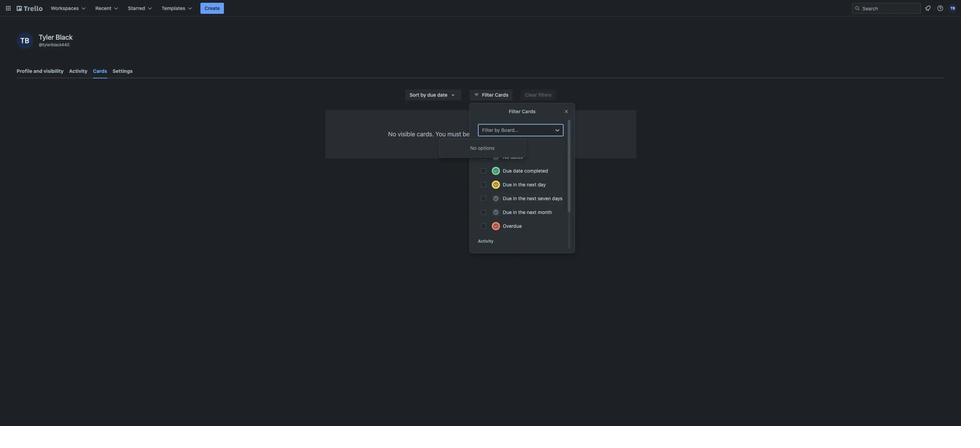 Task type: locate. For each thing, give the bounding box(es) containing it.
next left day
[[527, 182, 537, 188]]

no left visible
[[388, 131, 396, 138]]

in down due in the next day
[[513, 196, 517, 202]]

tyler black (tylerblack440) image right open information menu image
[[949, 4, 957, 12]]

2 next from the top
[[527, 196, 537, 202]]

month
[[538, 210, 552, 215]]

board...
[[502, 127, 519, 133]]

open information menu image
[[937, 5, 944, 12]]

2 in from the top
[[513, 196, 517, 202]]

1 vertical spatial date
[[487, 142, 496, 147]]

due in the next day
[[503, 182, 546, 188]]

due in the next month
[[503, 210, 552, 215]]

in up overdue
[[513, 210, 517, 215]]

1 horizontal spatial tyler black (tylerblack440) image
[[949, 4, 957, 12]]

cards left clear
[[495, 92, 509, 98]]

0 vertical spatial tyler black (tylerblack440) image
[[949, 4, 957, 12]]

0 horizontal spatial date
[[437, 92, 448, 98]]

no for no visible cards. you must be added to a card for it to appear here.
[[388, 131, 396, 138]]

1 vertical spatial by
[[495, 127, 500, 133]]

in for due in the next day
[[513, 182, 517, 188]]

due down due date completed
[[503, 182, 512, 188]]

the
[[519, 182, 526, 188], [519, 196, 526, 202], [519, 210, 526, 215]]

filter cards
[[482, 92, 509, 98], [509, 109, 536, 114]]

0 horizontal spatial cards
[[93, 68, 107, 74]]

1 horizontal spatial to
[[531, 131, 537, 138]]

due date
[[478, 142, 496, 147]]

tyler black (tylerblack440) image left @
[[17, 32, 33, 49]]

the for seven
[[519, 196, 526, 202]]

the up overdue
[[519, 210, 526, 215]]

next for day
[[527, 182, 537, 188]]

next
[[527, 182, 537, 188], [527, 196, 537, 202], [527, 210, 537, 215]]

2 the from the top
[[519, 196, 526, 202]]

date for due date
[[487, 142, 496, 147]]

0 vertical spatial date
[[437, 92, 448, 98]]

by inside sort by due date popup button
[[421, 92, 426, 98]]

filter
[[482, 92, 494, 98], [509, 109, 521, 114], [482, 127, 494, 133]]

0 horizontal spatial tyler black (tylerblack440) image
[[17, 32, 33, 49]]

3 next from the top
[[527, 210, 537, 215]]

0 horizontal spatial no
[[388, 131, 396, 138]]

2 vertical spatial in
[[513, 210, 517, 215]]

no
[[388, 131, 396, 138], [471, 145, 477, 151], [503, 154, 509, 160]]

to right it
[[531, 131, 537, 138]]

1 the from the top
[[519, 182, 526, 188]]

1 horizontal spatial no
[[471, 145, 477, 151]]

1 vertical spatial cards
[[495, 92, 509, 98]]

profile and visibility link
[[17, 65, 64, 77]]

by
[[421, 92, 426, 98], [495, 127, 500, 133]]

no left the options
[[471, 145, 477, 151]]

cards right activity link
[[93, 68, 107, 74]]

cards link
[[93, 65, 107, 78]]

by for sort
[[421, 92, 426, 98]]

cards.
[[417, 131, 434, 138]]

no left dates
[[503, 154, 509, 160]]

close popover image
[[564, 109, 569, 114]]

the down due date completed
[[519, 182, 526, 188]]

due in the next seven days
[[503, 196, 563, 202]]

1 horizontal spatial activity
[[478, 239, 494, 244]]

workspaces
[[51, 5, 79, 11]]

3 the from the top
[[519, 210, 526, 215]]

templates button
[[158, 3, 196, 14]]

due down no visible cards. you must be added to a card for it to appear here.
[[478, 142, 486, 147]]

0 horizontal spatial filter cards
[[482, 92, 509, 98]]

next left month
[[527, 210, 537, 215]]

no for no options
[[471, 145, 477, 151]]

0 vertical spatial in
[[513, 182, 517, 188]]

due for due date
[[478, 142, 486, 147]]

1 next from the top
[[527, 182, 537, 188]]

dates
[[511, 154, 523, 160]]

next left 'seven'
[[527, 196, 537, 202]]

0 notifications image
[[924, 4, 932, 12]]

2 vertical spatial filter
[[482, 127, 494, 133]]

sort
[[410, 92, 419, 98]]

in for due in the next month
[[513, 210, 517, 215]]

@
[[39, 42, 43, 47]]

recent
[[95, 5, 111, 11]]

starred
[[128, 5, 145, 11]]

0 vertical spatial the
[[519, 182, 526, 188]]

1 horizontal spatial by
[[495, 127, 500, 133]]

filter inside button
[[482, 92, 494, 98]]

1 vertical spatial filter cards
[[509, 109, 536, 114]]

day
[[538, 182, 546, 188]]

due up overdue
[[503, 210, 512, 215]]

to
[[491, 131, 496, 138], [531, 131, 537, 138]]

activity
[[69, 68, 87, 74], [478, 239, 494, 244]]

recent button
[[91, 3, 122, 14]]

0 vertical spatial by
[[421, 92, 426, 98]]

0 horizontal spatial by
[[421, 92, 426, 98]]

1 in from the top
[[513, 182, 517, 188]]

filter cards button
[[470, 90, 513, 101]]

sort by due date button
[[406, 90, 461, 101]]

due for due date completed
[[503, 168, 512, 174]]

date down no visible cards. you must be added to a card for it to appear here.
[[487, 142, 496, 147]]

0 vertical spatial cards
[[93, 68, 107, 74]]

date inside popup button
[[437, 92, 448, 98]]

search image
[[855, 6, 861, 11]]

tyler
[[39, 33, 54, 41]]

sort by due date
[[410, 92, 448, 98]]

by left the due
[[421, 92, 426, 98]]

2 vertical spatial cards
[[522, 109, 536, 114]]

2 horizontal spatial no
[[503, 154, 509, 160]]

and
[[33, 68, 42, 74]]

a
[[498, 131, 501, 138]]

no for no dates
[[503, 154, 509, 160]]

in
[[513, 182, 517, 188], [513, 196, 517, 202], [513, 210, 517, 215]]

starred button
[[124, 3, 156, 14]]

tyler black (tylerblack440) image
[[949, 4, 957, 12], [17, 32, 33, 49]]

the down due in the next day
[[519, 196, 526, 202]]

by for filter
[[495, 127, 500, 133]]

clear
[[525, 92, 537, 98]]

due date completed
[[503, 168, 548, 174]]

3 in from the top
[[513, 210, 517, 215]]

2 horizontal spatial date
[[513, 168, 523, 174]]

cards down clear
[[522, 109, 536, 114]]

settings link
[[113, 65, 133, 77]]

date down dates
[[513, 168, 523, 174]]

by left card
[[495, 127, 500, 133]]

cards
[[93, 68, 107, 74], [495, 92, 509, 98], [522, 109, 536, 114]]

1 vertical spatial no
[[471, 145, 477, 151]]

due for due in the next month
[[503, 210, 512, 215]]

1 horizontal spatial cards
[[495, 92, 509, 98]]

0 vertical spatial activity
[[69, 68, 87, 74]]

due down no dates
[[503, 168, 512, 174]]

1 vertical spatial the
[[519, 196, 526, 202]]

to left a
[[491, 131, 496, 138]]

due down due in the next day
[[503, 196, 512, 202]]

no options
[[471, 145, 495, 151]]

1 vertical spatial in
[[513, 196, 517, 202]]

the for month
[[519, 210, 526, 215]]

1 horizontal spatial date
[[487, 142, 496, 147]]

2 vertical spatial next
[[527, 210, 537, 215]]

no dates
[[503, 154, 523, 160]]

card
[[503, 131, 515, 138]]

due for due in the next day
[[503, 182, 512, 188]]

must
[[448, 131, 461, 138]]

0 vertical spatial filter cards
[[482, 92, 509, 98]]

0 vertical spatial no
[[388, 131, 396, 138]]

seven
[[538, 196, 551, 202]]

date right the due
[[437, 92, 448, 98]]

clear filters
[[525, 92, 552, 98]]

2 vertical spatial date
[[513, 168, 523, 174]]

1 vertical spatial next
[[527, 196, 537, 202]]

visible
[[398, 131, 415, 138]]

0 vertical spatial filter
[[482, 92, 494, 98]]

in down due date completed
[[513, 182, 517, 188]]

2 vertical spatial no
[[503, 154, 509, 160]]

0 horizontal spatial to
[[491, 131, 496, 138]]

1 horizontal spatial filter cards
[[509, 109, 536, 114]]

create button
[[201, 3, 224, 14]]

2 vertical spatial the
[[519, 210, 526, 215]]

primary element
[[0, 0, 962, 17]]

due
[[478, 142, 486, 147], [503, 168, 512, 174], [503, 182, 512, 188], [503, 196, 512, 202], [503, 210, 512, 215]]

0 vertical spatial next
[[527, 182, 537, 188]]

date
[[437, 92, 448, 98], [487, 142, 496, 147], [513, 168, 523, 174]]



Task type: vqa. For each thing, say whether or not it's contained in the screenshot.
Add board icon
no



Task type: describe. For each thing, give the bounding box(es) containing it.
completed
[[525, 168, 548, 174]]

for
[[517, 131, 524, 138]]

visibility
[[44, 68, 64, 74]]

added
[[472, 131, 489, 138]]

tylerblack440
[[43, 42, 70, 47]]

1 to from the left
[[491, 131, 496, 138]]

filters
[[539, 92, 552, 98]]

create
[[205, 5, 220, 11]]

you
[[436, 131, 446, 138]]

due for due in the next seven days
[[503, 196, 512, 202]]

profile and visibility
[[17, 68, 64, 74]]

be
[[463, 131, 470, 138]]

2 horizontal spatial cards
[[522, 109, 536, 114]]

black
[[56, 33, 73, 41]]

0 horizontal spatial activity
[[69, 68, 87, 74]]

date for due date completed
[[513, 168, 523, 174]]

1 vertical spatial filter
[[509, 109, 521, 114]]

templates
[[162, 5, 185, 11]]

overdue
[[503, 223, 522, 229]]

back to home image
[[17, 3, 43, 14]]

2 to from the left
[[531, 131, 537, 138]]

it
[[526, 131, 529, 138]]

filter cards inside button
[[482, 92, 509, 98]]

options
[[478, 145, 495, 151]]

appear
[[538, 131, 557, 138]]

settings
[[113, 68, 133, 74]]

due
[[428, 92, 436, 98]]

next for month
[[527, 210, 537, 215]]

profile
[[17, 68, 32, 74]]

1 vertical spatial activity
[[478, 239, 494, 244]]

days
[[552, 196, 563, 202]]

next for seven
[[527, 196, 537, 202]]

Search field
[[861, 3, 921, 13]]

no visible cards. you must be added to a card for it to appear here.
[[388, 131, 573, 138]]

in for due in the next seven days
[[513, 196, 517, 202]]

tyler black @ tylerblack440
[[39, 33, 73, 47]]

activity link
[[69, 65, 87, 77]]

here.
[[559, 131, 573, 138]]

clear filters button
[[521, 90, 556, 101]]

filter by board...
[[482, 127, 519, 133]]

the for day
[[519, 182, 526, 188]]

workspaces button
[[47, 3, 90, 14]]

1 vertical spatial tyler black (tylerblack440) image
[[17, 32, 33, 49]]

cards inside filter cards button
[[495, 92, 509, 98]]



